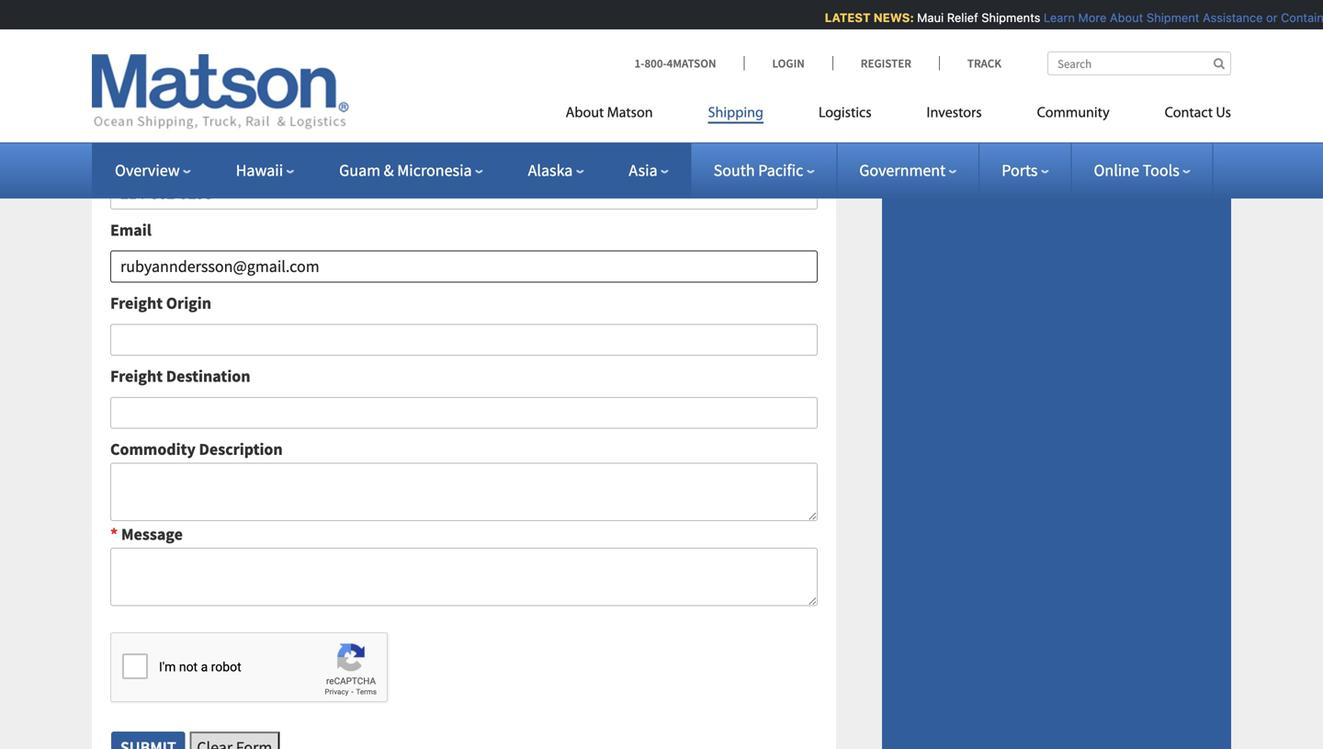 Task type: locate. For each thing, give the bounding box(es) containing it.
None button
[[110, 731, 186, 749]]

None search field
[[1048, 51, 1232, 75]]

online tools
[[1094, 160, 1180, 181]]

investors link
[[899, 97, 1010, 135]]

freight for freight destination
[[110, 366, 163, 387]]

about matson link
[[566, 97, 681, 135]]

* left message
[[110, 524, 118, 545]]

about
[[1106, 11, 1140, 24], [566, 106, 604, 121]]

community link
[[1010, 97, 1138, 135]]

origin
[[166, 293, 211, 313]]

investors
[[927, 106, 982, 121]]

0 vertical spatial *
[[110, 146, 118, 167]]

freight left the origin
[[110, 293, 163, 313]]

shipping link
[[681, 97, 791, 135]]

government link
[[860, 160, 957, 181]]

more
[[1075, 11, 1103, 24]]

freight left the destination
[[110, 366, 163, 387]]

*
[[110, 146, 118, 167], [110, 524, 118, 545]]

contact
[[1165, 106, 1213, 121]]

1-800-4matson link
[[635, 56, 744, 71]]

1-
[[635, 56, 645, 71]]

login link
[[744, 56, 833, 71]]

phone
[[121, 146, 168, 167]]

0 vertical spatial freight
[[110, 293, 163, 313]]

overview link
[[115, 160, 191, 181]]

1 horizontal spatial about
[[1106, 11, 1140, 24]]

learn more about shipment assistance or containe link
[[1040, 11, 1324, 24]]

2 freight from the top
[[110, 366, 163, 387]]

about matson
[[566, 106, 653, 121]]

pacific
[[759, 160, 804, 181]]

south
[[714, 160, 755, 181]]

asia
[[629, 160, 658, 181]]

freight destination
[[110, 366, 251, 387]]

relief
[[944, 11, 975, 24]]

* for message
[[110, 524, 118, 545]]

shipping
[[708, 106, 764, 121]]

Search search field
[[1048, 51, 1232, 75]]

maui
[[914, 11, 940, 24]]

description
[[199, 439, 283, 460]]

freight origin
[[110, 293, 211, 313]]

1 vertical spatial about
[[566, 106, 604, 121]]

about right the more
[[1106, 11, 1140, 24]]

commodity
[[110, 439, 196, 460]]

1 * from the top
[[110, 146, 118, 167]]

freight
[[110, 293, 163, 313], [110, 366, 163, 387]]

guam & micronesia
[[339, 160, 472, 181]]

None text field
[[110, 31, 818, 63], [110, 177, 818, 209], [110, 324, 818, 356], [110, 397, 818, 429], [110, 548, 818, 606], [110, 31, 818, 63], [110, 177, 818, 209], [110, 324, 818, 356], [110, 397, 818, 429], [110, 548, 818, 606]]

shipments
[[978, 11, 1037, 24]]

0 horizontal spatial about
[[566, 106, 604, 121]]

top menu navigation
[[566, 97, 1232, 135]]

1 vertical spatial *
[[110, 524, 118, 545]]

asia link
[[629, 160, 669, 181]]

logistics link
[[791, 97, 899, 135]]

None text field
[[110, 463, 818, 521]]

containe
[[1278, 11, 1324, 24]]

&
[[384, 160, 394, 181]]

guam & micronesia link
[[339, 160, 483, 181]]

guam
[[339, 160, 381, 181]]

None reset field
[[190, 732, 280, 749]]

* left the phone
[[110, 146, 118, 167]]

1 vertical spatial freight
[[110, 366, 163, 387]]

about left matson on the top left of the page
[[566, 106, 604, 121]]

1 freight from the top
[[110, 293, 163, 313]]

matson
[[607, 106, 653, 121]]

2 * from the top
[[110, 524, 118, 545]]



Task type: vqa. For each thing, say whether or not it's contained in the screenshot.
Alaska in the top of the page
yes



Task type: describe. For each thing, give the bounding box(es) containing it.
assistance
[[1199, 11, 1260, 24]]

blue matson logo with ocean, shipping, truck, rail and logistics written beneath it. image
[[92, 54, 349, 130]]

email
[[110, 220, 152, 240]]

online
[[1094, 160, 1140, 181]]

0 vertical spatial about
[[1106, 11, 1140, 24]]

organization
[[110, 73, 205, 94]]

about inside top menu navigation
[[566, 106, 604, 121]]

latest
[[821, 11, 867, 24]]

* phone number
[[110, 146, 230, 167]]

* message
[[110, 524, 183, 545]]

contact us
[[1165, 106, 1232, 121]]

track
[[968, 56, 1002, 71]]

learn
[[1040, 11, 1071, 24]]

commodity description
[[110, 439, 283, 460]]

track link
[[939, 56, 1002, 71]]

south pacific link
[[714, 160, 815, 181]]

logistics
[[819, 106, 872, 121]]

hawaii
[[236, 160, 283, 181]]

message
[[121, 524, 183, 545]]

ports link
[[1002, 160, 1049, 181]]

register
[[861, 56, 912, 71]]

or
[[1263, 11, 1274, 24]]

* for phone number
[[110, 146, 118, 167]]

hawaii link
[[236, 160, 294, 181]]

search image
[[1214, 57, 1225, 69]]

tools
[[1143, 160, 1180, 181]]

news:
[[870, 11, 911, 24]]

800-
[[645, 56, 667, 71]]

latest news: maui relief shipments learn more about shipment assistance or containe
[[821, 11, 1324, 24]]

us
[[1216, 106, 1232, 121]]

number
[[171, 146, 230, 167]]

login
[[773, 56, 805, 71]]

1-800-4matson
[[635, 56, 717, 71]]

shipment
[[1143, 11, 1196, 24]]

micronesia
[[397, 160, 472, 181]]

online tools link
[[1094, 160, 1191, 181]]

contact us link
[[1138, 97, 1232, 135]]

4matson
[[667, 56, 717, 71]]

ports
[[1002, 160, 1038, 181]]

government
[[860, 160, 946, 181]]

register link
[[833, 56, 939, 71]]

destination
[[166, 366, 251, 387]]

overview
[[115, 160, 180, 181]]

alaska
[[528, 160, 573, 181]]

Commodity Description text field
[[110, 251, 818, 283]]

community
[[1037, 106, 1110, 121]]

freight for freight origin
[[110, 293, 163, 313]]

south pacific
[[714, 160, 804, 181]]

Organization text field
[[110, 104, 818, 136]]

alaska link
[[528, 160, 584, 181]]



